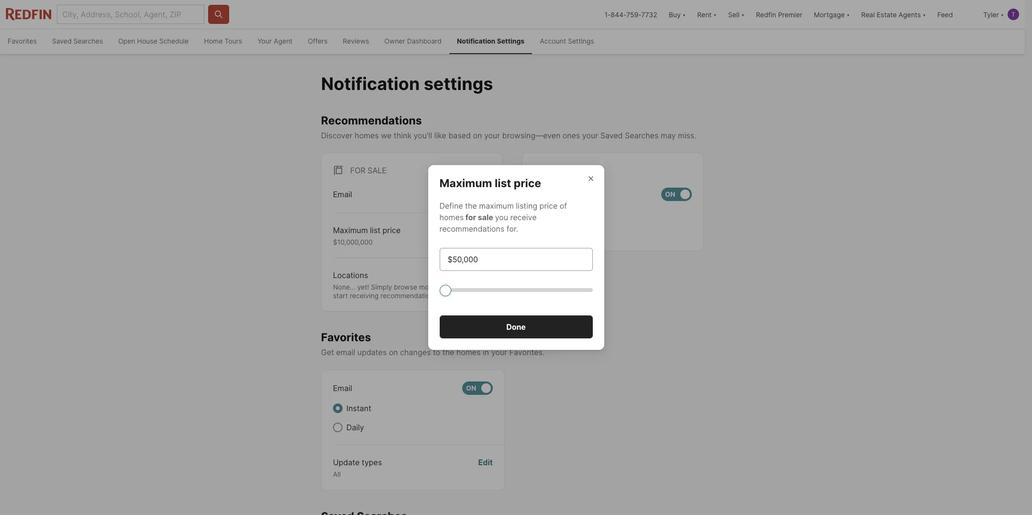 Task type: vqa. For each thing, say whether or not it's contained in the screenshot.
find a local redfin agent we'll set you up with a local agent who can help you with your buying needs.
no



Task type: locate. For each thing, give the bounding box(es) containing it.
for for for sale
[[350, 165, 366, 175]]

0 horizontal spatial to
[[433, 348, 440, 357]]

1 settings from the left
[[497, 37, 525, 45]]

the
[[465, 201, 477, 211], [443, 348, 454, 357]]

notification up settings
[[457, 37, 496, 45]]

account settings link
[[532, 29, 602, 54]]

price
[[514, 177, 541, 190], [540, 201, 558, 211], [383, 225, 401, 235]]

favorites inside favorites get email updates on changes to the homes in your favorites.
[[321, 331, 371, 344]]

1 vertical spatial on
[[466, 384, 476, 392]]

to
[[460, 283, 467, 291], [433, 348, 440, 357]]

your right in
[[491, 348, 507, 357]]

notification settings
[[321, 73, 493, 94]]

1 vertical spatial price
[[540, 201, 558, 211]]

1 vertical spatial list
[[370, 225, 381, 235]]

0 horizontal spatial maximum
[[333, 225, 368, 235]]

1 vertical spatial favorites
[[321, 331, 371, 344]]

0 vertical spatial favorites
[[8, 37, 37, 45]]

to right "changes"
[[433, 348, 440, 357]]

instant radio up daily option
[[333, 404, 343, 413]]

1 horizontal spatial on
[[473, 131, 482, 140]]

1 vertical spatial saved
[[601, 131, 623, 140]]

1 horizontal spatial favorites
[[321, 331, 371, 344]]

for sale
[[464, 213, 495, 222]]

0 horizontal spatial on
[[389, 348, 398, 357]]

2 vertical spatial edit
[[478, 458, 493, 467]]

1 horizontal spatial to
[[460, 283, 467, 291]]

email up listing
[[534, 189, 553, 199]]

think
[[394, 131, 412, 140]]

email
[[336, 348, 355, 357]]

settings for notification settings
[[497, 37, 525, 45]]

homes down 'define'
[[440, 213, 464, 222]]

recommendations
[[321, 114, 422, 127]]

you'll
[[414, 131, 432, 140]]

settings inside "link"
[[497, 37, 525, 45]]

homes inside define the maximum listing price of homes
[[440, 213, 464, 222]]

Daily radio
[[534, 229, 544, 238]]

None checkbox
[[460, 188, 491, 201]]

0 vertical spatial on
[[473, 131, 482, 140]]

the inside favorites get email updates on changes to the homes in your favorites.
[[443, 348, 454, 357]]

notification for notification settings
[[457, 37, 496, 45]]

1 horizontal spatial the
[[465, 201, 477, 211]]

for left sale
[[350, 165, 366, 175]]

your agent
[[258, 37, 293, 45]]

yet!
[[357, 283, 369, 291]]

on inside recommendations discover homes we think you'll like based on your browsing—even ones your saved searches may miss.
[[473, 131, 482, 140]]

offers link
[[300, 29, 335, 54]]

notification up recommendations
[[321, 73, 420, 94]]

update
[[333, 458, 360, 467]]

homes inside favorites get email updates on changes to the homes in your favorites.
[[457, 348, 481, 357]]

done
[[507, 322, 526, 332]]

saved right favorites link
[[52, 37, 72, 45]]

notification settings
[[457, 37, 525, 45]]

0 vertical spatial notification
[[457, 37, 496, 45]]

email
[[333, 189, 352, 199], [534, 189, 553, 199], [333, 383, 352, 393]]

define
[[440, 201, 463, 211]]

email for for sale
[[333, 189, 352, 199]]

0 vertical spatial edit
[[476, 225, 491, 235]]

notification
[[457, 37, 496, 45], [321, 73, 420, 94]]

0 vertical spatial on
[[665, 190, 676, 198]]

notification settings link
[[449, 29, 532, 54]]

Instant radio
[[534, 210, 544, 219], [333, 404, 343, 413]]

homes right more at left bottom
[[437, 283, 458, 291]]

edit button
[[476, 224, 491, 246], [476, 270, 491, 300], [478, 457, 493, 478]]

None checkbox
[[662, 188, 692, 201], [462, 381, 493, 395], [662, 188, 692, 201], [462, 381, 493, 395]]

0 horizontal spatial the
[[443, 348, 454, 357]]

feed
[[938, 10, 953, 18]]

maximum
[[440, 177, 492, 190], [333, 225, 368, 235]]

1 vertical spatial maximum
[[333, 225, 368, 235]]

on right based
[[473, 131, 482, 140]]

searches inside recommendations discover homes we think you'll like based on your browsing—even ones your saved searches may miss.
[[625, 131, 659, 140]]

searches left open at the top of the page
[[73, 37, 103, 45]]

1 vertical spatial edit button
[[476, 270, 491, 300]]

0 horizontal spatial notification
[[321, 73, 420, 94]]

1 for from the left
[[350, 165, 366, 175]]

1 horizontal spatial instant
[[548, 210, 572, 219]]

locations none... yet! simply browse more homes to start receiving recommendations.
[[333, 271, 467, 300]]

redfin premier button
[[751, 0, 808, 29]]

favorites.
[[510, 348, 545, 357]]

agent
[[274, 37, 293, 45]]

instant radio up daily radio
[[534, 210, 544, 219]]

favorites
[[8, 37, 37, 45], [321, 331, 371, 344]]

1 horizontal spatial list
[[495, 177, 511, 190]]

homes
[[355, 131, 379, 140], [440, 213, 464, 222], [437, 283, 458, 291], [457, 348, 481, 357]]

changes
[[400, 348, 431, 357]]

list up $10,000,000
[[370, 225, 381, 235]]

recommendations discover homes we think you'll like based on your browsing—even ones your saved searches may miss.
[[321, 114, 697, 140]]

1 vertical spatial on
[[389, 348, 398, 357]]

settings right the account at the right top of the page
[[568, 37, 594, 45]]

Daily radio
[[333, 423, 343, 432]]

1 vertical spatial instant
[[347, 404, 371, 413]]

searches left the may at right
[[625, 131, 659, 140]]

email for for rent
[[534, 189, 553, 199]]

0 horizontal spatial on
[[466, 384, 476, 392]]

0 horizontal spatial settings
[[497, 37, 525, 45]]

0 horizontal spatial searches
[[73, 37, 103, 45]]

the right "changes"
[[443, 348, 454, 357]]

instant right listing
[[548, 210, 572, 219]]

2 for from the left
[[551, 165, 567, 175]]

2 vertical spatial price
[[383, 225, 401, 235]]

1 horizontal spatial maximum
[[440, 177, 492, 190]]

homes left in
[[457, 348, 481, 357]]

notification for notification settings
[[321, 73, 420, 94]]

home
[[204, 37, 223, 45]]

maximum up $10,000,000
[[333, 225, 368, 235]]

browse
[[394, 283, 417, 291]]

instant up daily
[[347, 404, 371, 413]]

list inside dialog
[[495, 177, 511, 190]]

1 vertical spatial searches
[[625, 131, 659, 140]]

0 horizontal spatial list
[[370, 225, 381, 235]]

rent
[[569, 165, 589, 175]]

to inside locations none... yet! simply browse more homes to start receiving recommendations.
[[460, 283, 467, 291]]

on inside favorites get email updates on changes to the homes in your favorites.
[[389, 348, 398, 357]]

offers
[[308, 37, 328, 45]]

0 vertical spatial the
[[465, 201, 477, 211]]

none range field inside maximum list price dialog
[[440, 284, 593, 296]]

list
[[495, 177, 511, 190], [370, 225, 381, 235]]

open
[[118, 37, 135, 45]]

the up for
[[465, 201, 477, 211]]

None text field
[[448, 254, 585, 265]]

list up maximum at the top left
[[495, 177, 511, 190]]

saved searches
[[52, 37, 103, 45]]

1 vertical spatial instant radio
[[333, 404, 343, 413]]

1 horizontal spatial notification
[[457, 37, 496, 45]]

your
[[484, 131, 500, 140], [582, 131, 598, 140], [491, 348, 507, 357]]

price inside maximum list price $10,000,000
[[383, 225, 401, 235]]

settings
[[497, 37, 525, 45], [568, 37, 594, 45]]

0 vertical spatial instant
[[548, 210, 572, 219]]

open house schedule
[[118, 37, 189, 45]]

saved
[[52, 37, 72, 45], [601, 131, 623, 140]]

maximum inside maximum list price $10,000,000
[[333, 225, 368, 235]]

receiving
[[350, 291, 379, 300]]

1 vertical spatial to
[[433, 348, 440, 357]]

list for maximum list price
[[495, 177, 511, 190]]

homes down recommendations
[[355, 131, 379, 140]]

2 settings from the left
[[568, 37, 594, 45]]

on right updates on the left of the page
[[389, 348, 398, 357]]

to right more at left bottom
[[460, 283, 467, 291]]

maximum inside dialog
[[440, 177, 492, 190]]

1 vertical spatial notification
[[321, 73, 420, 94]]

saved right ones
[[601, 131, 623, 140]]

maximum up 'define'
[[440, 177, 492, 190]]

maximum for maximum list price $10,000,000
[[333, 225, 368, 235]]

list inside maximum list price $10,000,000
[[370, 225, 381, 235]]

None range field
[[440, 284, 593, 296]]

0 vertical spatial maximum
[[440, 177, 492, 190]]

2 vertical spatial edit button
[[478, 457, 493, 478]]

0 vertical spatial instant radio
[[534, 210, 544, 219]]

notification inside "link"
[[457, 37, 496, 45]]

0 horizontal spatial instant
[[347, 404, 371, 413]]

0 vertical spatial list
[[495, 177, 511, 190]]

email down for sale
[[333, 189, 352, 199]]

1 horizontal spatial settings
[[568, 37, 594, 45]]

on
[[473, 131, 482, 140], [389, 348, 398, 357]]

for left rent
[[551, 165, 567, 175]]

instant
[[548, 210, 572, 219], [347, 404, 371, 413]]

locations
[[333, 271, 368, 280]]

0 vertical spatial edit button
[[476, 224, 491, 246]]

0 horizontal spatial saved
[[52, 37, 72, 45]]

1 horizontal spatial saved
[[601, 131, 623, 140]]

favorites for favorites get email updates on changes to the homes in your favorites.
[[321, 331, 371, 344]]

1-844-759-7732 link
[[605, 10, 658, 18]]

1 horizontal spatial on
[[665, 190, 676, 198]]

owner
[[385, 37, 405, 45]]

0 horizontal spatial for
[[350, 165, 366, 175]]

your right ones
[[582, 131, 598, 140]]

submit search image
[[214, 10, 224, 19]]

1 horizontal spatial for
[[551, 165, 567, 175]]

1 horizontal spatial instant radio
[[534, 210, 544, 219]]

0 vertical spatial to
[[460, 283, 467, 291]]

1 horizontal spatial searches
[[625, 131, 659, 140]]

0 horizontal spatial favorites
[[8, 37, 37, 45]]

1 vertical spatial edit
[[476, 271, 491, 280]]

like
[[434, 131, 447, 140]]

0 vertical spatial price
[[514, 177, 541, 190]]

tours
[[225, 37, 242, 45]]

1 vertical spatial the
[[443, 348, 454, 357]]

searches
[[73, 37, 103, 45], [625, 131, 659, 140]]

edit
[[476, 225, 491, 235], [476, 271, 491, 280], [478, 458, 493, 467]]

settings left the account at the right top of the page
[[497, 37, 525, 45]]

edit button for update types
[[478, 457, 493, 478]]



Task type: describe. For each thing, give the bounding box(es) containing it.
none...
[[333, 283, 356, 291]]

edit button for locations
[[476, 270, 491, 300]]

recommendations.
[[381, 291, 439, 300]]

for for for rent
[[551, 165, 567, 175]]

owner dashboard
[[385, 37, 442, 45]]

get
[[321, 348, 334, 357]]

ones
[[563, 131, 580, 140]]

types
[[362, 458, 382, 467]]

sale
[[368, 165, 387, 175]]

to inside favorites get email updates on changes to the homes in your favorites.
[[433, 348, 440, 357]]

1-
[[605, 10, 611, 18]]

schedule
[[159, 37, 189, 45]]

daily
[[347, 423, 364, 432]]

saved inside recommendations discover homes we think you'll like based on your browsing—even ones your saved searches may miss.
[[601, 131, 623, 140]]

listing
[[516, 201, 538, 211]]

1-844-759-7732
[[605, 10, 658, 18]]

maximum for maximum list price
[[440, 177, 492, 190]]

none text field inside maximum list price dialog
[[448, 254, 585, 265]]

simply
[[371, 283, 392, 291]]

759-
[[627, 10, 642, 18]]

0 horizontal spatial instant radio
[[333, 404, 343, 413]]

home tours
[[204, 37, 242, 45]]

edit button for maximum list price
[[476, 224, 491, 246]]

home tours link
[[196, 29, 250, 54]]

done button
[[440, 315, 593, 338]]

may
[[661, 131, 676, 140]]

feed button
[[932, 0, 978, 29]]

homes inside recommendations discover homes we think you'll like based on your browsing—even ones your saved searches may miss.
[[355, 131, 379, 140]]

you
[[495, 213, 508, 222]]

sale
[[478, 213, 493, 222]]

we
[[381, 131, 392, 140]]

redfin premier
[[756, 10, 803, 18]]

maximum list price dialog
[[428, 165, 604, 350]]

receive
[[511, 213, 537, 222]]

dashboard
[[407, 37, 442, 45]]

miss.
[[678, 131, 697, 140]]

based
[[449, 131, 471, 140]]

edit for maximum list price
[[476, 225, 491, 235]]

list for maximum list price $10,000,000
[[370, 225, 381, 235]]

for rent
[[551, 165, 589, 175]]

reviews link
[[335, 29, 377, 54]]

account
[[540, 37, 566, 45]]

for
[[466, 213, 476, 222]]

$10,000,000
[[333, 238, 373, 246]]

homes inside locations none... yet! simply browse more homes to start receiving recommendations.
[[437, 283, 458, 291]]

maximum list price $10,000,000
[[333, 225, 401, 246]]

favorites for favorites
[[8, 37, 37, 45]]

maximum
[[479, 201, 514, 211]]

the inside define the maximum listing price of homes
[[465, 201, 477, 211]]

user photo image
[[1008, 9, 1020, 20]]

for.
[[507, 224, 518, 234]]

start
[[333, 291, 348, 300]]

favorites get email updates on changes to the homes in your favorites.
[[321, 331, 545, 357]]

for sale
[[350, 165, 387, 175]]

updates
[[357, 348, 387, 357]]

price for maximum list price
[[514, 177, 541, 190]]

account settings
[[540, 37, 594, 45]]

844-
[[611, 10, 627, 18]]

owner dashboard link
[[377, 29, 449, 54]]

settings
[[424, 73, 493, 94]]

you receive recommendations for.
[[440, 213, 537, 234]]

your inside favorites get email updates on changes to the homes in your favorites.
[[491, 348, 507, 357]]

price inside define the maximum listing price of homes
[[540, 201, 558, 211]]

of
[[560, 201, 567, 211]]

open house schedule link
[[111, 29, 196, 54]]

redfin
[[756, 10, 777, 18]]

house
[[137, 37, 157, 45]]

maximum list price
[[440, 177, 541, 190]]

define the maximum listing price of homes
[[440, 201, 567, 222]]

edit for update types
[[478, 458, 493, 467]]

premier
[[778, 10, 803, 18]]

favorites link
[[0, 29, 44, 54]]

price for maximum list price $10,000,000
[[383, 225, 401, 235]]

0 vertical spatial saved
[[52, 37, 72, 45]]

maximum list price element
[[440, 165, 553, 190]]

more
[[419, 283, 435, 291]]

7732
[[642, 10, 658, 18]]

in
[[483, 348, 489, 357]]

reviews
[[343, 37, 369, 45]]

email down email
[[333, 383, 352, 393]]

your
[[258, 37, 272, 45]]

update types all
[[333, 458, 382, 478]]

on for left instant option
[[466, 384, 476, 392]]

your right based
[[484, 131, 500, 140]]

all
[[333, 470, 341, 478]]

browsing—even
[[502, 131, 561, 140]]

saved searches link
[[44, 29, 111, 54]]

recommendations
[[440, 224, 505, 234]]

your agent link
[[250, 29, 300, 54]]

on for right instant option
[[665, 190, 676, 198]]

edit for locations
[[476, 271, 491, 280]]

settings for account settings
[[568, 37, 594, 45]]

discover
[[321, 131, 353, 140]]

0 vertical spatial searches
[[73, 37, 103, 45]]



